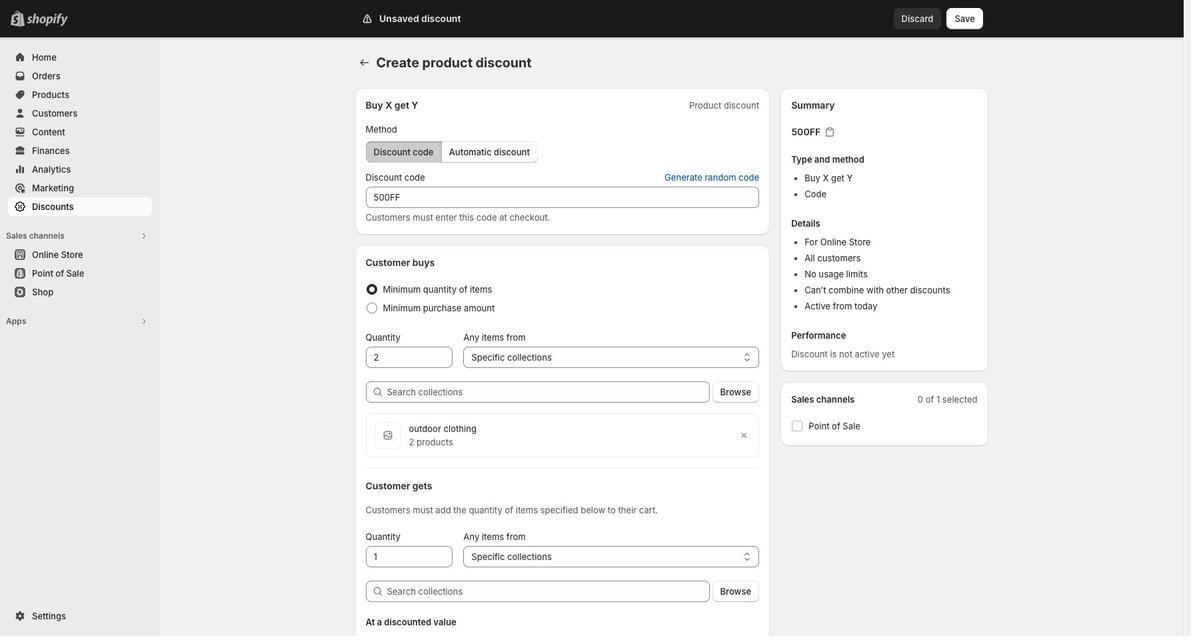 Task type: describe. For each thing, give the bounding box(es) containing it.
shopify image
[[27, 13, 68, 27]]

1 search collections text field from the top
[[387, 381, 710, 403]]



Task type: vqa. For each thing, say whether or not it's contained in the screenshot.
Search collections text box to the top
yes



Task type: locate. For each thing, give the bounding box(es) containing it.
1 vertical spatial search collections text field
[[387, 581, 710, 602]]

0 vertical spatial search collections text field
[[387, 381, 710, 403]]

Search collections text field
[[387, 381, 710, 403], [387, 581, 710, 602]]

2 search collections text field from the top
[[387, 581, 710, 602]]

None text field
[[366, 187, 760, 208]]

None text field
[[366, 347, 453, 368], [366, 546, 453, 567], [366, 347, 453, 368], [366, 546, 453, 567]]



